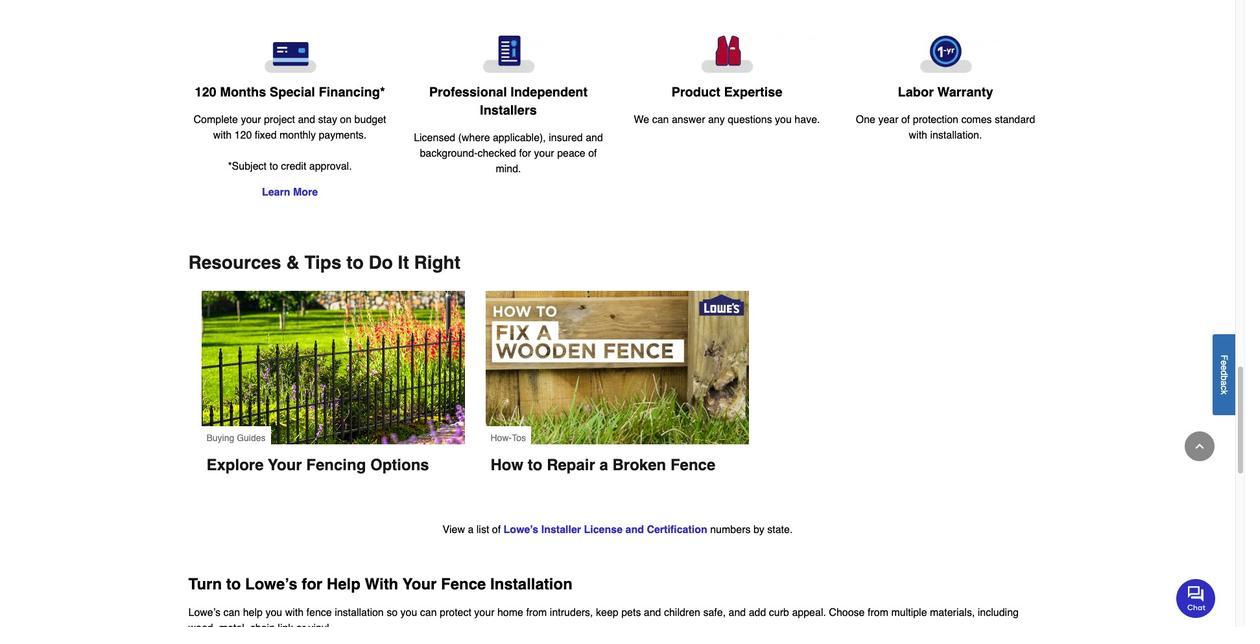 Task type: vqa. For each thing, say whether or not it's contained in the screenshot.
LOWE'S within the Lowe's can help you with fence installation so you can protect your home from intruders, keep pets and children safe, and add curb appeal. Choose from multiple materials, including wood, metal, chain link or vinyl.
yes



Task type: locate. For each thing, give the bounding box(es) containing it.
1 vertical spatial fence
[[441, 576, 486, 594]]

to right how
[[528, 457, 543, 475]]

1 e from the top
[[1219, 361, 1230, 366]]

1 horizontal spatial your
[[474, 608, 495, 619]]

safe,
[[703, 608, 726, 619]]

monthly
[[280, 130, 316, 141]]

tips
[[304, 252, 342, 273]]

0 vertical spatial lowe's
[[504, 525, 538, 536]]

to for turn to lowe's for help with your fence installation
[[226, 576, 241, 594]]

with inside lowe's can help you with fence installation so you can protect your home from intruders, keep pets and children safe, and add curb appeal. choose from multiple materials, including wood, metal, chain link or vinyl.
[[285, 608, 304, 619]]

from
[[526, 608, 547, 619], [868, 608, 889, 619]]

how-tos
[[491, 433, 526, 444]]

0 vertical spatial your
[[268, 457, 302, 475]]

more
[[293, 187, 318, 198]]

warranty
[[938, 85, 993, 100]]

it
[[398, 252, 409, 273]]

0 vertical spatial fence
[[671, 457, 716, 475]]

how to repair a broken fence
[[491, 457, 716, 475]]

your inside the "complete your project and stay on budget with 120 fixed monthly payments."
[[241, 114, 261, 126]]

wood,
[[188, 623, 216, 628]]

months
[[220, 85, 266, 100]]

1 horizontal spatial of
[[588, 148, 597, 159]]

questions
[[728, 114, 772, 126]]

2 horizontal spatial a
[[1219, 381, 1230, 386]]

comes
[[961, 114, 992, 126]]

1 vertical spatial 120
[[235, 130, 252, 141]]

120 inside the "complete your project and stay on budget with 120 fixed monthly payments."
[[235, 130, 252, 141]]

1 horizontal spatial fence
[[671, 457, 716, 475]]

lowe's up wood, at left
[[188, 608, 221, 619]]

any
[[708, 114, 725, 126]]

0 horizontal spatial lowe's
[[188, 608, 221, 619]]

2 vertical spatial of
[[492, 525, 501, 536]]

help
[[327, 576, 361, 594]]

with down protection
[[909, 130, 927, 141]]

can right 'we' on the top of page
[[652, 114, 669, 126]]

budget
[[355, 114, 386, 126]]

to right the turn
[[226, 576, 241, 594]]

lowe's right list
[[504, 525, 538, 536]]

2 horizontal spatial your
[[534, 148, 554, 159]]

home
[[497, 608, 523, 619]]

view
[[443, 525, 465, 536]]

lowe's can help you with fence installation so you can protect your home from intruders, keep pets and children safe, and add curb appeal. choose from multiple materials, including wood, metal, chain link or vinyl.
[[188, 608, 1019, 628]]

add
[[749, 608, 766, 619]]

view a list of lowe's installer license and certification numbers by state.
[[443, 525, 793, 536]]

of right list
[[492, 525, 501, 536]]

a lowe's red vest icon. image
[[628, 36, 826, 73]]

labor
[[898, 85, 934, 100]]

your right explore
[[268, 457, 302, 475]]

a dark blue credit card icon. image
[[191, 36, 389, 73]]

and
[[298, 114, 315, 126], [586, 132, 603, 144], [626, 525, 644, 536], [644, 608, 661, 619], [729, 608, 746, 619]]

for down applicable),
[[519, 148, 531, 159]]

0 vertical spatial your
[[241, 114, 261, 126]]

1 vertical spatial your
[[403, 576, 437, 594]]

chat invite button image
[[1177, 579, 1216, 618]]

chevron up image
[[1193, 440, 1206, 453]]

2 e from the top
[[1219, 366, 1230, 371]]

1 horizontal spatial 120
[[235, 130, 252, 141]]

pets
[[621, 608, 641, 619]]

1 vertical spatial a
[[600, 457, 608, 475]]

curb
[[769, 608, 789, 619]]

including
[[978, 608, 1019, 619]]

turn
[[188, 576, 222, 594]]

and inside the "complete your project and stay on budget with 120 fixed monthly payments."
[[298, 114, 315, 126]]

2 horizontal spatial lowe's
[[504, 525, 538, 536]]

your left home
[[474, 608, 495, 619]]

and inside licensed (where applicable), insured and background-checked for your peace of mind.
[[586, 132, 603, 144]]

your
[[241, 114, 261, 126], [534, 148, 554, 159], [474, 608, 495, 619]]

e
[[1219, 361, 1230, 366], [1219, 366, 1230, 371]]

and right "license"
[[626, 525, 644, 536]]

can
[[652, 114, 669, 126], [223, 608, 240, 619], [420, 608, 437, 619]]

can for turn
[[223, 608, 240, 619]]

1 vertical spatial for
[[302, 576, 322, 594]]

to
[[269, 161, 278, 172], [347, 252, 364, 273], [528, 457, 543, 475], [226, 576, 241, 594]]

a up k
[[1219, 381, 1230, 386]]

120 left fixed
[[235, 130, 252, 141]]

multiple
[[891, 608, 927, 619]]

a right 'repair'
[[600, 457, 608, 475]]

do
[[369, 252, 393, 273]]

we
[[634, 114, 649, 126]]

0 vertical spatial for
[[519, 148, 531, 159]]

0 horizontal spatial your
[[268, 457, 302, 475]]

you right 'so'
[[401, 608, 417, 619]]

1 horizontal spatial your
[[403, 576, 437, 594]]

(where
[[458, 132, 490, 144]]

year
[[878, 114, 899, 126]]

with
[[213, 130, 232, 141], [909, 130, 927, 141], [285, 608, 304, 619]]

2 horizontal spatial can
[[652, 114, 669, 126]]

for up fence
[[302, 576, 322, 594]]

2 horizontal spatial you
[[775, 114, 792, 126]]

from left the multiple
[[868, 608, 889, 619]]

with inside the "complete your project and stay on budget with 120 fixed monthly payments."
[[213, 130, 232, 141]]

appeal.
[[792, 608, 826, 619]]

0 vertical spatial of
[[902, 114, 910, 126]]

complete
[[194, 114, 238, 126]]

chain
[[250, 623, 275, 628]]

a black metal finial border fence between a walkway and flower bed. image
[[201, 291, 465, 445]]

so
[[387, 608, 398, 619]]

1 horizontal spatial with
[[285, 608, 304, 619]]

120 up complete
[[195, 85, 216, 100]]

stay
[[318, 114, 337, 126]]

options
[[370, 457, 429, 475]]

2 horizontal spatial of
[[902, 114, 910, 126]]

b
[[1219, 376, 1230, 381]]

you up chain in the left bottom of the page
[[266, 608, 282, 619]]

fence right broken
[[671, 457, 716, 475]]

to left credit
[[269, 161, 278, 172]]

fence
[[671, 457, 716, 475], [441, 576, 486, 594]]

of inside licensed (where applicable), insured and background-checked for your peace of mind.
[[588, 148, 597, 159]]

a dark blue background check icon. image
[[410, 36, 607, 73]]

1 vertical spatial your
[[534, 148, 554, 159]]

fence
[[306, 608, 332, 619]]

lowe's up help
[[245, 576, 297, 594]]

tos
[[512, 433, 526, 444]]

expertise
[[724, 85, 783, 100]]

with up the or
[[285, 608, 304, 619]]

1 vertical spatial of
[[588, 148, 597, 159]]

with inside one year of protection comes standard with installation.
[[909, 130, 927, 141]]

from right home
[[526, 608, 547, 619]]

installers
[[480, 103, 537, 118]]

answer
[[672, 114, 705, 126]]

children
[[664, 608, 700, 619]]

can up metal,
[[223, 608, 240, 619]]

0 horizontal spatial a
[[468, 525, 474, 536]]

your down insured
[[534, 148, 554, 159]]

special
[[270, 85, 315, 100]]

right
[[414, 252, 461, 273]]

your right with
[[403, 576, 437, 594]]

*subject
[[228, 161, 267, 172]]

financing*
[[319, 85, 385, 100]]

your up fixed
[[241, 114, 261, 126]]

e up "d"
[[1219, 361, 1230, 366]]

can left protect
[[420, 608, 437, 619]]

2 vertical spatial lowe's
[[188, 608, 221, 619]]

installation
[[335, 608, 384, 619]]

fence up protect
[[441, 576, 486, 594]]

0 horizontal spatial can
[[223, 608, 240, 619]]

applicable),
[[493, 132, 546, 144]]

e up b
[[1219, 366, 1230, 371]]

checked
[[478, 148, 516, 159]]

0 horizontal spatial from
[[526, 608, 547, 619]]

and up monthly
[[298, 114, 315, 126]]

a inside button
[[1219, 381, 1230, 386]]

0 horizontal spatial for
[[302, 576, 322, 594]]

with down complete
[[213, 130, 232, 141]]

your inside licensed (where applicable), insured and background-checked for your peace of mind.
[[534, 148, 554, 159]]

and right insured
[[586, 132, 603, 144]]

1 horizontal spatial lowe's
[[245, 576, 297, 594]]

0 horizontal spatial with
[[213, 130, 232, 141]]

2 from from the left
[[868, 608, 889, 619]]

insured
[[549, 132, 583, 144]]

fencing
[[306, 457, 366, 475]]

1 horizontal spatial from
[[868, 608, 889, 619]]

2 vertical spatial your
[[474, 608, 495, 619]]

you left have.
[[775, 114, 792, 126]]

0 horizontal spatial your
[[241, 114, 261, 126]]

of right year
[[902, 114, 910, 126]]

a video showing various ways to fix a wooden fence. image
[[485, 291, 749, 445]]

2 horizontal spatial with
[[909, 130, 927, 141]]

0 vertical spatial a
[[1219, 381, 1230, 386]]

a left list
[[468, 525, 474, 536]]

1 horizontal spatial for
[[519, 148, 531, 159]]

120
[[195, 85, 216, 100], [235, 130, 252, 141]]

list
[[477, 525, 489, 536]]

for
[[519, 148, 531, 159], [302, 576, 322, 594]]

of right peace
[[588, 148, 597, 159]]

0 horizontal spatial 120
[[195, 85, 216, 100]]

0 horizontal spatial fence
[[441, 576, 486, 594]]



Task type: describe. For each thing, give the bounding box(es) containing it.
protect
[[440, 608, 471, 619]]

how
[[491, 457, 524, 475]]

explore
[[207, 457, 264, 475]]

installation
[[490, 576, 573, 594]]

by
[[754, 525, 765, 536]]

f
[[1219, 355, 1230, 361]]

licensed (where applicable), insured and background-checked for your peace of mind.
[[414, 132, 603, 175]]

0 horizontal spatial you
[[266, 608, 282, 619]]

background-
[[420, 148, 478, 159]]

1 vertical spatial lowe's
[[245, 576, 297, 594]]

we can answer any questions you have.
[[634, 114, 820, 126]]

product expertise
[[672, 85, 783, 100]]

peace
[[557, 148, 586, 159]]

license
[[584, 525, 623, 536]]

f e e d b a c k button
[[1213, 334, 1236, 415]]

project
[[264, 114, 295, 126]]

labor warranty
[[898, 85, 993, 100]]

0 horizontal spatial of
[[492, 525, 501, 536]]

1 horizontal spatial a
[[600, 457, 608, 475]]

certification
[[647, 525, 707, 536]]

independent
[[511, 85, 588, 100]]

k
[[1219, 390, 1230, 395]]

materials,
[[930, 608, 975, 619]]

intruders,
[[550, 608, 593, 619]]

installation.
[[930, 130, 982, 141]]

one
[[856, 114, 876, 126]]

mind.
[[496, 163, 521, 175]]

for inside licensed (where applicable), insured and background-checked for your peace of mind.
[[519, 148, 531, 159]]

on
[[340, 114, 352, 126]]

and left add
[[729, 608, 746, 619]]

1 horizontal spatial can
[[420, 608, 437, 619]]

how-
[[491, 433, 512, 444]]

product
[[672, 85, 721, 100]]

f e e d b a c k
[[1219, 355, 1230, 395]]

learn more link
[[262, 187, 318, 198]]

choose
[[829, 608, 865, 619]]

explore your fencing options
[[207, 457, 429, 475]]

c
[[1219, 386, 1230, 390]]

1 horizontal spatial you
[[401, 608, 417, 619]]

payments.
[[319, 130, 367, 141]]

buying guides
[[207, 433, 266, 444]]

fixed
[[255, 130, 277, 141]]

can for product
[[652, 114, 669, 126]]

1 from from the left
[[526, 608, 547, 619]]

lowe's inside lowe's can help you with fence installation so you can protect your home from intruders, keep pets and children safe, and add curb appeal. choose from multiple materials, including wood, metal, chain link or vinyl.
[[188, 608, 221, 619]]

learn
[[262, 187, 290, 198]]

numbers
[[710, 525, 751, 536]]

scroll to top element
[[1185, 432, 1215, 462]]

repair
[[547, 457, 595, 475]]

lowe's installer license and certification link
[[504, 525, 707, 536]]

link
[[278, 623, 293, 628]]

state.
[[767, 525, 793, 536]]

standard
[[995, 114, 1035, 126]]

broken
[[613, 457, 666, 475]]

resources & tips to do it right
[[188, 252, 461, 273]]

a blue 1-year labor warranty icon. image
[[847, 36, 1045, 73]]

and right pets
[[644, 608, 661, 619]]

professional
[[429, 85, 507, 100]]

protection
[[913, 114, 959, 126]]

your inside lowe's can help you with fence installation so you can protect your home from intruders, keep pets and children safe, and add curb appeal. choose from multiple materials, including wood, metal, chain link or vinyl.
[[474, 608, 495, 619]]

with
[[365, 576, 398, 594]]

installer
[[541, 525, 581, 536]]

have.
[[795, 114, 820, 126]]

approval.
[[309, 161, 352, 172]]

vinyl.
[[308, 623, 332, 628]]

of inside one year of protection comes standard with installation.
[[902, 114, 910, 126]]

turn to lowe's for help with your fence installation
[[188, 576, 573, 594]]

one year of protection comes standard with installation.
[[856, 114, 1035, 141]]

metal,
[[219, 623, 247, 628]]

complete your project and stay on budget with 120 fixed monthly payments.
[[194, 114, 386, 141]]

*subject to credit approval.
[[228, 161, 352, 172]]

0 vertical spatial 120
[[195, 85, 216, 100]]

to left do
[[347, 252, 364, 273]]

help
[[243, 608, 263, 619]]

to for how to repair a broken fence
[[528, 457, 543, 475]]

learn more
[[262, 187, 318, 198]]

or
[[296, 623, 306, 628]]

to for *subject to credit approval.
[[269, 161, 278, 172]]

licensed
[[414, 132, 455, 144]]

guides
[[237, 433, 266, 444]]

professional independent installers
[[429, 85, 588, 118]]

resources
[[188, 252, 281, 273]]

buying
[[207, 433, 234, 444]]

2 vertical spatial a
[[468, 525, 474, 536]]

d
[[1219, 371, 1230, 376]]



